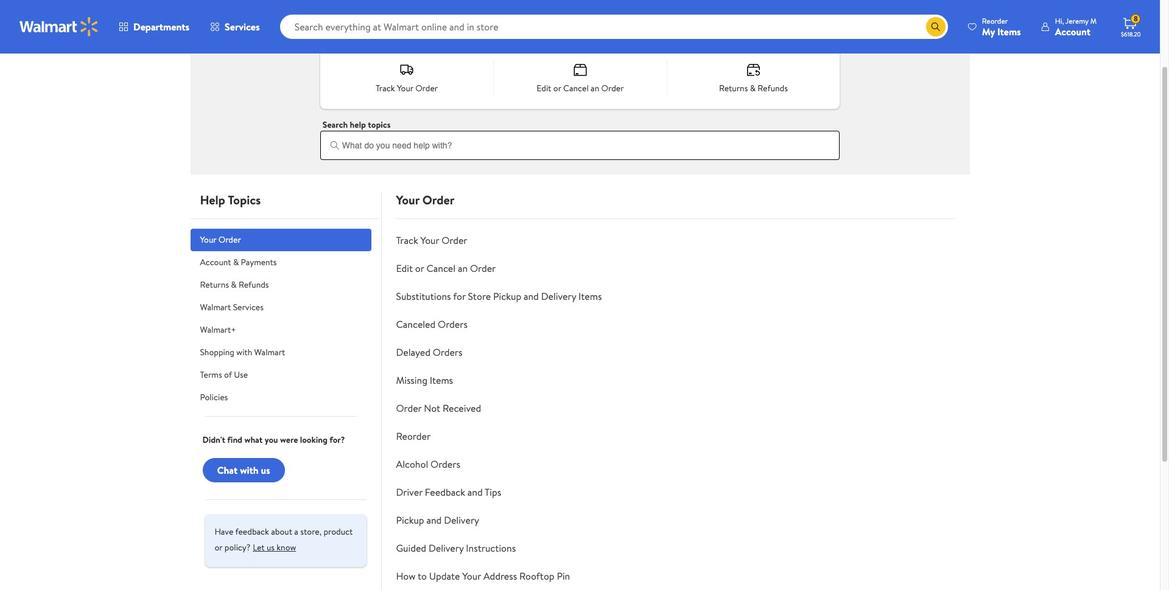 Task type: locate. For each thing, give the bounding box(es) containing it.
pickup
[[493, 290, 521, 303], [396, 514, 424, 527]]

us
[[261, 464, 270, 477], [267, 542, 275, 554]]

with for us
[[240, 464, 259, 477]]

or
[[554, 82, 561, 94], [415, 262, 424, 275], [215, 542, 223, 554]]

let us know link
[[253, 538, 296, 558]]

0 vertical spatial and
[[524, 290, 539, 303]]

departments button
[[108, 12, 200, 41]]

0 horizontal spatial refunds
[[239, 279, 269, 291]]

jeremy inside hi, jeremy m account
[[1066, 16, 1089, 26]]

pickup right store
[[493, 290, 521, 303]]

terms
[[200, 369, 222, 381]]

search
[[323, 119, 348, 131]]

account left payments in the top left of the page
[[200, 256, 231, 269]]

alcohol orders link
[[396, 458, 460, 471]]

what
[[244, 434, 263, 446]]

1 vertical spatial track your order link
[[396, 234, 467, 247]]

and right store
[[524, 290, 539, 303]]

0 horizontal spatial your order
[[200, 234, 241, 246]]

1 vertical spatial edit or cancel an order
[[396, 262, 496, 275]]

track your order link
[[320, 51, 494, 107], [396, 234, 467, 247]]

with inside chat with us button
[[240, 464, 259, 477]]

1 vertical spatial returns & refunds link
[[190, 274, 371, 297]]

0 horizontal spatial reorder
[[396, 430, 431, 443]]

edit
[[537, 82, 551, 94], [396, 262, 413, 275]]

how left to
[[396, 570, 416, 583]]

0 horizontal spatial pickup
[[396, 514, 424, 527]]

terms of use
[[200, 369, 248, 381]]

or inside have feedback about a store, product or policy?
[[215, 542, 223, 554]]

1 horizontal spatial how
[[554, 17, 583, 38]]

track your order link up 'topics'
[[320, 51, 494, 107]]

and
[[524, 290, 539, 303], [468, 486, 483, 499], [427, 514, 442, 527]]

of
[[224, 369, 232, 381]]

an up for
[[458, 262, 468, 275]]

0 horizontal spatial returns & refunds
[[200, 279, 269, 291]]

1 horizontal spatial your order
[[396, 192, 455, 208]]

track
[[376, 82, 395, 94], [396, 234, 418, 247]]

pickup and delivery link
[[396, 514, 479, 527]]

0 vertical spatial services
[[225, 20, 260, 33]]

address
[[484, 570, 517, 583]]

edit or cancel an order link up for
[[396, 262, 496, 275]]

1 vertical spatial with
[[240, 464, 259, 477]]

1 horizontal spatial or
[[415, 262, 424, 275]]

track up substitutions
[[396, 234, 418, 247]]

instructions
[[466, 542, 516, 555]]

1 vertical spatial track your order
[[396, 234, 467, 247]]

didn't find what you were looking for?
[[203, 434, 345, 446]]

& inside account & payments link
[[233, 256, 239, 269]]

2 vertical spatial orders
[[431, 458, 460, 471]]

0 vertical spatial account
[[1055, 25, 1091, 38]]

orders down 'canceled orders'
[[433, 346, 463, 359]]

1 vertical spatial help
[[350, 119, 366, 131]]

substitutions for store pickup and delivery items link
[[396, 290, 602, 303]]

1 vertical spatial edit or cancel an order link
[[396, 262, 496, 275]]

1 vertical spatial returns & refunds
[[200, 279, 269, 291]]

1 vertical spatial your order
[[200, 234, 241, 246]]

pickup down driver
[[396, 514, 424, 527]]

jeremy right hi
[[483, 17, 529, 38]]

walmart+
[[200, 324, 236, 336]]

track your order up 'topics'
[[376, 82, 438, 94]]

shopping with walmart link
[[190, 342, 371, 364]]

reorder
[[982, 16, 1008, 26], [396, 430, 431, 443]]

can
[[587, 17, 609, 38]]

with inside "shopping with walmart" link
[[237, 347, 252, 359]]

cancel up search help topics search box
[[563, 82, 589, 94]]

1 horizontal spatial walmart
[[254, 347, 285, 359]]

orders for canceled orders
[[438, 318, 468, 331]]

1 horizontal spatial help
[[634, 17, 661, 38]]

Search search field
[[280, 15, 948, 39]]

0 vertical spatial an
[[591, 82, 599, 94]]

0 horizontal spatial help
[[350, 119, 366, 131]]

how right m,
[[554, 17, 583, 38]]

with up 'use'
[[237, 347, 252, 359]]

an up search help topics search box
[[591, 82, 599, 94]]

1 vertical spatial how
[[396, 570, 416, 583]]

0 vertical spatial help
[[634, 17, 661, 38]]

2 vertical spatial &
[[231, 279, 237, 291]]

edit or cancel an order up search help topics search box
[[537, 82, 624, 94]]

jeremy
[[1066, 16, 1089, 26], [483, 17, 529, 38]]

0 horizontal spatial walmart
[[200, 301, 231, 314]]

or up substitutions
[[415, 262, 424, 275]]

2 horizontal spatial or
[[554, 82, 561, 94]]

0 vertical spatial walmart
[[200, 301, 231, 314]]

2 horizontal spatial items
[[998, 25, 1021, 38]]

edit or cancel an order
[[537, 82, 624, 94], [396, 262, 496, 275]]

us inside button
[[261, 464, 270, 477]]

0 horizontal spatial items
[[430, 374, 453, 387]]

let us know
[[253, 542, 296, 554]]

cancel up substitutions
[[427, 262, 456, 275]]

1 vertical spatial walmart
[[254, 347, 285, 359]]

looking
[[300, 434, 328, 446]]

1 horizontal spatial items
[[579, 290, 602, 303]]

store
[[468, 290, 491, 303]]

walmart
[[200, 301, 231, 314], [254, 347, 285, 359]]

items
[[998, 25, 1021, 38], [579, 290, 602, 303], [430, 374, 453, 387]]

0 vertical spatial returns
[[719, 82, 748, 94]]

1 vertical spatial track
[[396, 234, 418, 247]]

items inside 'reorder my items'
[[998, 25, 1021, 38]]

my
[[982, 25, 995, 38]]

hi,
[[1055, 16, 1064, 26]]

track your order up substitutions
[[396, 234, 467, 247]]

0 vertical spatial returns & refunds
[[719, 82, 788, 94]]

0 horizontal spatial edit or cancel an order
[[396, 262, 496, 275]]

or up search help topics search box
[[554, 82, 561, 94]]

orders up feedback
[[431, 458, 460, 471]]

0 vertical spatial returns & refunds link
[[667, 51, 840, 107]]

0 vertical spatial track your order link
[[320, 51, 494, 107]]

edit or cancel an order link down hi jeremy m, how can we help you?
[[494, 51, 667, 107]]

Walmart Site-Wide search field
[[280, 15, 948, 39]]

canceled orders
[[396, 318, 468, 331]]

jeremy left m
[[1066, 16, 1089, 26]]

1 vertical spatial us
[[267, 542, 275, 554]]

track your order link up substitutions
[[396, 234, 467, 247]]

track your order link for "edit or cancel an order" link to the top
[[320, 51, 494, 107]]

1 horizontal spatial returns & refunds link
[[667, 51, 840, 107]]

delivery
[[541, 290, 576, 303], [444, 514, 479, 527], [429, 542, 464, 555]]

0 vertical spatial edit
[[537, 82, 551, 94]]

with right chat
[[240, 464, 259, 477]]

1 vertical spatial orders
[[433, 346, 463, 359]]

0 vertical spatial track your order
[[376, 82, 438, 94]]

What do you need help with? search field
[[320, 131, 840, 160]]

shopping
[[200, 347, 234, 359]]

walmart up walmart+ in the left bottom of the page
[[200, 301, 231, 314]]

jeremy for hi,
[[1066, 16, 1089, 26]]

shopping with walmart
[[200, 347, 285, 359]]

reorder up alcohol
[[396, 430, 431, 443]]

track your order
[[376, 82, 438, 94], [396, 234, 467, 247]]

0 vertical spatial items
[[998, 25, 1021, 38]]

help right we
[[634, 17, 661, 38]]

0 vertical spatial delivery
[[541, 290, 576, 303]]

your order
[[396, 192, 455, 208], [200, 234, 241, 246]]

1 vertical spatial account
[[200, 256, 231, 269]]

1 horizontal spatial cancel
[[563, 82, 589, 94]]

how to update your address rooftop pin
[[396, 570, 570, 583]]

alcohol orders
[[396, 458, 460, 471]]

help left 'topics'
[[350, 119, 366, 131]]

0 vertical spatial pickup
[[493, 290, 521, 303]]

1 horizontal spatial jeremy
[[1066, 16, 1089, 26]]

8
[[1134, 14, 1138, 24]]

cancel
[[563, 82, 589, 94], [427, 262, 456, 275]]

orders down for
[[438, 318, 468, 331]]

1 horizontal spatial reorder
[[982, 16, 1008, 26]]

an
[[591, 82, 599, 94], [458, 262, 468, 275]]

0 horizontal spatial jeremy
[[483, 17, 529, 38]]

edit or cancel an order up for
[[396, 262, 496, 275]]

1 vertical spatial delivery
[[444, 514, 479, 527]]

0 horizontal spatial and
[[427, 514, 442, 527]]

reorder inside 'reorder my items'
[[982, 16, 1008, 26]]

m,
[[533, 17, 549, 38]]

2 vertical spatial or
[[215, 542, 223, 554]]

hi, jeremy m account
[[1055, 16, 1097, 38]]

services
[[225, 20, 260, 33], [233, 301, 264, 314]]

account
[[1055, 25, 1091, 38], [200, 256, 231, 269]]

with
[[237, 347, 252, 359], [240, 464, 259, 477]]

track up 'topics'
[[376, 82, 395, 94]]

0 horizontal spatial track
[[376, 82, 395, 94]]

0 vertical spatial refunds
[[758, 82, 788, 94]]

driver feedback and tips link
[[396, 486, 501, 499]]

1 vertical spatial items
[[579, 290, 602, 303]]

1 vertical spatial &
[[233, 256, 239, 269]]

1 horizontal spatial pickup
[[493, 290, 521, 303]]

0 vertical spatial with
[[237, 347, 252, 359]]

1 vertical spatial an
[[458, 262, 468, 275]]

your
[[397, 82, 413, 94], [396, 192, 420, 208], [200, 234, 216, 246], [421, 234, 439, 247], [462, 570, 481, 583]]

2 vertical spatial and
[[427, 514, 442, 527]]

returns & refunds
[[719, 82, 788, 94], [200, 279, 269, 291]]

0 horizontal spatial or
[[215, 542, 223, 554]]

0 horizontal spatial how
[[396, 570, 416, 583]]

0 horizontal spatial an
[[458, 262, 468, 275]]

delayed orders
[[396, 346, 463, 359]]

us down you
[[261, 464, 270, 477]]

0 vertical spatial orders
[[438, 318, 468, 331]]

returns & refunds link
[[667, 51, 840, 107], [190, 274, 371, 297]]

services inside services "popup button"
[[225, 20, 260, 33]]

reorder right search icon
[[982, 16, 1008, 26]]

0 vertical spatial us
[[261, 464, 270, 477]]

how
[[554, 17, 583, 38], [396, 570, 416, 583]]

1 vertical spatial services
[[233, 301, 264, 314]]

0 horizontal spatial edit
[[396, 262, 413, 275]]

driver
[[396, 486, 423, 499]]

a
[[294, 526, 298, 538]]

0 vertical spatial your order
[[396, 192, 455, 208]]

1 horizontal spatial and
[[468, 486, 483, 499]]

you
[[265, 434, 278, 446]]

services button
[[200, 12, 270, 41]]

1 horizontal spatial edit or cancel an order
[[537, 82, 624, 94]]

to
[[418, 570, 427, 583]]

policy?
[[225, 542, 250, 554]]

0 horizontal spatial account
[[200, 256, 231, 269]]

and down feedback
[[427, 514, 442, 527]]

1 vertical spatial reorder
[[396, 430, 431, 443]]

account left the $618.20
[[1055, 25, 1091, 38]]

us right let
[[267, 542, 275, 554]]

1 vertical spatial returns
[[200, 279, 229, 291]]

1 vertical spatial pickup
[[396, 514, 424, 527]]

guided delivery instructions link
[[396, 542, 516, 555]]

0 horizontal spatial returns & refunds link
[[190, 274, 371, 297]]

0 vertical spatial or
[[554, 82, 561, 94]]

guided delivery instructions
[[396, 542, 516, 555]]

0 vertical spatial how
[[554, 17, 583, 38]]

received
[[443, 402, 481, 415]]

chat with us button
[[203, 459, 285, 483]]

and left tips
[[468, 486, 483, 499]]

walmart down walmart+ link
[[254, 347, 285, 359]]

or down have
[[215, 542, 223, 554]]

have
[[215, 526, 233, 538]]



Task type: vqa. For each thing, say whether or not it's contained in the screenshot.
SELECT button
no



Task type: describe. For each thing, give the bounding box(es) containing it.
hi jeremy m, how can we help you?
[[466, 17, 695, 38]]

substitutions for store pickup and delivery items
[[396, 290, 602, 303]]

$618.20
[[1121, 30, 1141, 38]]

account inside hi, jeremy m account
[[1055, 25, 1091, 38]]

tips
[[485, 486, 501, 499]]

about
[[271, 526, 292, 538]]

1 horizontal spatial track
[[396, 234, 418, 247]]

have feedback about a store, product or policy?
[[215, 526, 353, 554]]

use
[[234, 369, 248, 381]]

delayed orders link
[[396, 346, 463, 359]]

1 horizontal spatial returns & refunds
[[719, 82, 788, 94]]

walmart image
[[19, 17, 99, 37]]

policies link
[[190, 387, 371, 409]]

canceled
[[396, 318, 436, 331]]

policies
[[200, 392, 228, 404]]

2 vertical spatial items
[[430, 374, 453, 387]]

1 horizontal spatial returns
[[719, 82, 748, 94]]

track your order link for the bottom "edit or cancel an order" link
[[396, 234, 467, 247]]

were
[[280, 434, 298, 446]]

alcohol
[[396, 458, 428, 471]]

canceled orders link
[[396, 318, 468, 331]]

walmart inside "shopping with walmart" link
[[254, 347, 285, 359]]

0 horizontal spatial returns
[[200, 279, 229, 291]]

0 vertical spatial cancel
[[563, 82, 589, 94]]

chat with us
[[217, 464, 270, 477]]

order not received link
[[396, 402, 481, 415]]

know
[[277, 542, 296, 554]]

hi
[[466, 17, 480, 38]]

missing items link
[[396, 374, 453, 387]]

1 vertical spatial or
[[415, 262, 424, 275]]

help topics
[[200, 192, 261, 208]]

walmart services link
[[190, 297, 371, 319]]

payments
[[241, 256, 277, 269]]

services inside walmart services link
[[233, 301, 264, 314]]

store,
[[300, 526, 322, 538]]

jeremy for hi
[[483, 17, 529, 38]]

reorder my items
[[982, 16, 1021, 38]]

walmart+ link
[[190, 319, 371, 342]]

didn't
[[203, 434, 225, 446]]

orders for delayed orders
[[433, 346, 463, 359]]

1 horizontal spatial edit
[[537, 82, 551, 94]]

0 vertical spatial edit or cancel an order
[[537, 82, 624, 94]]

order not received
[[396, 402, 481, 415]]

topics
[[368, 119, 391, 131]]

1 vertical spatial and
[[468, 486, 483, 499]]

feedback
[[425, 486, 465, 499]]

account & payments
[[200, 256, 277, 269]]

0 vertical spatial track
[[376, 82, 395, 94]]

search icon image
[[931, 22, 941, 32]]

walmart inside walmart services link
[[200, 301, 231, 314]]

reorder for reorder my items
[[982, 16, 1008, 26]]

8 $618.20
[[1121, 14, 1141, 38]]

1 vertical spatial cancel
[[427, 262, 456, 275]]

reorder link
[[396, 430, 431, 443]]

for
[[453, 290, 466, 303]]

with for walmart
[[237, 347, 252, 359]]

we
[[612, 17, 630, 38]]

1 horizontal spatial an
[[591, 82, 599, 94]]

reorder for reorder
[[396, 430, 431, 443]]

account & payments link
[[190, 252, 371, 274]]

search help topics
[[323, 119, 391, 131]]

substitutions
[[396, 290, 451, 303]]

missing items
[[396, 374, 453, 387]]

how to update your address rooftop pin link
[[396, 570, 570, 583]]

you?
[[665, 17, 695, 38]]

product
[[324, 526, 353, 538]]

m
[[1091, 16, 1097, 26]]

pickup and delivery
[[396, 514, 479, 527]]

Search help topics search field
[[320, 119, 840, 160]]

help
[[200, 192, 225, 208]]

driver feedback and tips
[[396, 486, 501, 499]]

missing
[[396, 374, 428, 387]]

orders for alcohol orders
[[431, 458, 460, 471]]

0 vertical spatial &
[[750, 82, 756, 94]]

let us know button
[[253, 538, 296, 558]]

2 vertical spatial delivery
[[429, 542, 464, 555]]

delayed
[[396, 346, 431, 359]]

your order link
[[190, 229, 371, 252]]

2 horizontal spatial and
[[524, 290, 539, 303]]

update
[[429, 570, 460, 583]]

walmart services
[[200, 301, 264, 314]]

pin
[[557, 570, 570, 583]]

us inside button
[[267, 542, 275, 554]]

1 vertical spatial edit
[[396, 262, 413, 275]]

help inside search help topics search box
[[350, 119, 366, 131]]

feedback
[[235, 526, 269, 538]]

let
[[253, 542, 265, 554]]

find
[[227, 434, 242, 446]]

rooftop
[[520, 570, 555, 583]]

topics
[[228, 192, 261, 208]]

1 vertical spatial refunds
[[239, 279, 269, 291]]

1 horizontal spatial refunds
[[758, 82, 788, 94]]

not
[[424, 402, 440, 415]]

for?
[[330, 434, 345, 446]]

0 vertical spatial edit or cancel an order link
[[494, 51, 667, 107]]

chat
[[217, 464, 238, 477]]

terms of use link
[[190, 364, 371, 387]]



